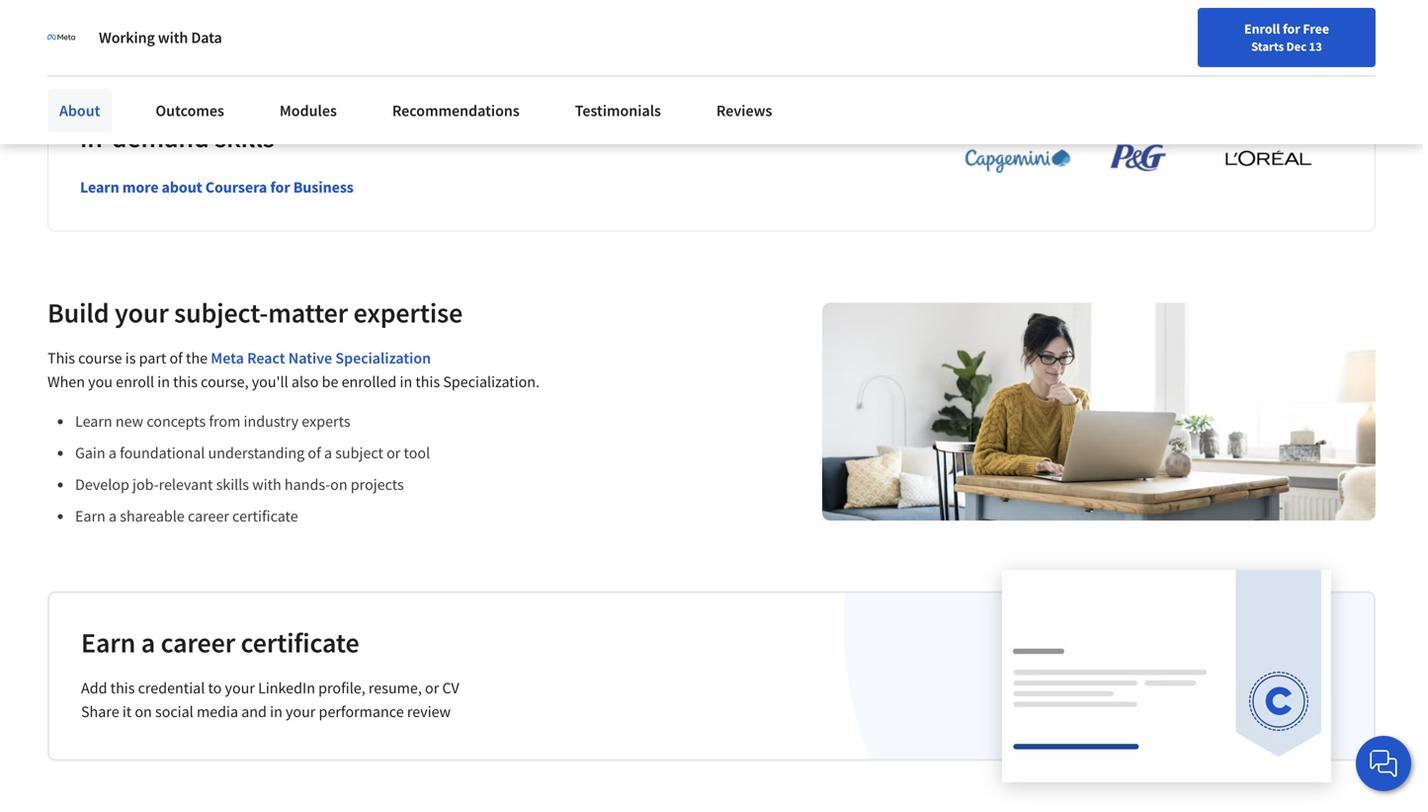 Task type: locate. For each thing, give the bounding box(es) containing it.
linkedin
[[258, 679, 315, 699]]

this course is part of the meta react native specialization when you enroll in this course, you'll also be enrolled in this specialization.
[[47, 349, 540, 392]]

a
[[109, 444, 117, 463], [324, 444, 332, 463], [109, 507, 117, 527], [141, 626, 155, 661]]

of inside this course is part of the meta react native specialization when you enroll in this course, you'll also be enrolled in this specialization.
[[170, 349, 183, 368]]

in
[[157, 372, 170, 392], [400, 372, 412, 392], [270, 703, 283, 722]]

recommendations link
[[380, 89, 532, 132]]

with down understanding
[[252, 475, 282, 495]]

0 vertical spatial your
[[115, 296, 169, 330]]

concepts
[[147, 412, 206, 432]]

certificate
[[233, 507, 298, 527], [241, 626, 359, 661]]

resume,
[[369, 679, 422, 699]]

credential
[[138, 679, 205, 699]]

on right it
[[135, 703, 152, 722]]

with left data at the left top
[[158, 28, 188, 47]]

learn up gain in the bottom left of the page
[[75, 412, 112, 432]]

or
[[387, 444, 401, 463], [425, 679, 439, 699]]

0 horizontal spatial of
[[170, 349, 183, 368]]

1 horizontal spatial on
[[330, 475, 348, 495]]

or left tool
[[387, 444, 401, 463]]

native
[[288, 349, 332, 368]]

learn new concepts from industry experts
[[75, 412, 351, 432]]

learn more about coursera for business link
[[80, 178, 354, 197]]

meta
[[211, 349, 244, 368]]

0 horizontal spatial your
[[115, 296, 169, 330]]

1 horizontal spatial of
[[308, 444, 321, 463]]

business
[[293, 178, 354, 197]]

react
[[247, 349, 285, 368]]

of up hands-
[[308, 444, 321, 463]]

1 vertical spatial skills
[[216, 475, 249, 495]]

or inside add this credential to your linkedin profile, resume, or cv share it on social media and in your performance review
[[425, 679, 439, 699]]

2 vertical spatial your
[[286, 703, 316, 722]]

your
[[115, 296, 169, 330], [225, 679, 255, 699], [286, 703, 316, 722]]

tool
[[404, 444, 430, 463]]

reviews
[[717, 101, 773, 121]]

media
[[197, 703, 238, 722]]

career up 'to'
[[161, 626, 235, 661]]

2 horizontal spatial in
[[400, 372, 412, 392]]

this
[[173, 372, 198, 392], [416, 372, 440, 392], [110, 679, 135, 699]]

foundational
[[120, 444, 205, 463]]

0 horizontal spatial for
[[270, 178, 290, 197]]

cv
[[442, 679, 459, 699]]

or left cv
[[425, 679, 439, 699]]

this down the
[[173, 372, 198, 392]]

0 vertical spatial or
[[387, 444, 401, 463]]

companies
[[393, 85, 521, 119]]

1 vertical spatial with
[[252, 475, 282, 495]]

see
[[80, 85, 123, 119]]

earn up "add"
[[81, 626, 136, 661]]

a right gain in the bottom left of the page
[[109, 444, 117, 463]]

your right 'to'
[[225, 679, 255, 699]]

share
[[81, 703, 119, 722]]

0 vertical spatial for
[[1283, 20, 1301, 38]]

with
[[158, 28, 188, 47], [252, 475, 282, 495]]

job-
[[133, 475, 159, 495]]

experts
[[302, 412, 351, 432]]

you
[[88, 372, 113, 392]]

in down "specialization"
[[400, 372, 412, 392]]

chat with us image
[[1368, 748, 1400, 780]]

modules link
[[268, 89, 349, 132]]

earn a shareable career certificate
[[75, 507, 298, 527]]

reviews link
[[705, 89, 784, 132]]

a for earn a shareable career certificate
[[109, 507, 117, 527]]

on down subject
[[330, 475, 348, 495]]

learn left more
[[80, 178, 119, 197]]

your down linkedin
[[286, 703, 316, 722]]

certificate up linkedin
[[241, 626, 359, 661]]

skills inside see how employees at top companies are mastering in-demand skills
[[215, 120, 275, 155]]

in down part at the left top of page
[[157, 372, 170, 392]]

relevant
[[159, 475, 213, 495]]

this up it
[[110, 679, 135, 699]]

2 horizontal spatial this
[[416, 372, 440, 392]]

0 vertical spatial of
[[170, 349, 183, 368]]

earn down develop
[[75, 507, 106, 527]]

this down "specialization"
[[416, 372, 440, 392]]

it
[[122, 703, 132, 722]]

0 vertical spatial earn
[[75, 507, 106, 527]]

earn
[[75, 507, 106, 527], [81, 626, 136, 661]]

0 horizontal spatial with
[[158, 28, 188, 47]]

coursera image
[[24, 16, 149, 48]]

of left the
[[170, 349, 183, 368]]

a for gain a foundational understanding of a subject or tool
[[109, 444, 117, 463]]

0 horizontal spatial this
[[110, 679, 135, 699]]

skills
[[215, 120, 275, 155], [216, 475, 249, 495]]

1 vertical spatial earn
[[81, 626, 136, 661]]

hands-
[[285, 475, 330, 495]]

outcomes link
[[144, 89, 236, 132]]

1 vertical spatial your
[[225, 679, 255, 699]]

mastering
[[570, 85, 689, 119]]

1 horizontal spatial or
[[425, 679, 439, 699]]

coursera career certificate image
[[1002, 571, 1332, 782]]

are
[[526, 85, 564, 119]]

1 vertical spatial learn
[[75, 412, 112, 432]]

data
[[191, 28, 222, 47]]

learn
[[80, 178, 119, 197], [75, 412, 112, 432]]

13
[[1309, 39, 1323, 54]]

career
[[188, 507, 229, 527], [161, 626, 235, 661]]

gain a foundational understanding of a subject or tool
[[75, 444, 430, 463]]

develop
[[75, 475, 129, 495]]

industry
[[244, 412, 299, 432]]

in right and
[[270, 703, 283, 722]]

for left business
[[270, 178, 290, 197]]

0 vertical spatial with
[[158, 28, 188, 47]]

recommendations
[[392, 101, 520, 121]]

skills down gain a foundational understanding of a subject or tool at the bottom left
[[216, 475, 249, 495]]

expertise
[[354, 296, 463, 330]]

skills down the employees
[[215, 120, 275, 155]]

a up the credential
[[141, 626, 155, 661]]

0 vertical spatial career
[[188, 507, 229, 527]]

1 horizontal spatial with
[[252, 475, 282, 495]]

on
[[330, 475, 348, 495], [135, 703, 152, 722]]

part
[[139, 349, 166, 368]]

1 horizontal spatial your
[[225, 679, 255, 699]]

earn for earn a shareable career certificate
[[75, 507, 106, 527]]

0 vertical spatial skills
[[215, 120, 275, 155]]

1 horizontal spatial in
[[270, 703, 283, 722]]

for up the dec
[[1283, 20, 1301, 38]]

1 vertical spatial on
[[135, 703, 152, 722]]

this
[[47, 349, 75, 368]]

1 horizontal spatial for
[[1283, 20, 1301, 38]]

0 vertical spatial learn
[[80, 178, 119, 197]]

certificate down develop job-relevant skills with hands-on projects
[[233, 507, 298, 527]]

1 horizontal spatial this
[[173, 372, 198, 392]]

0 vertical spatial on
[[330, 475, 348, 495]]

is
[[125, 349, 136, 368]]

modules
[[280, 101, 337, 121]]

a down develop
[[109, 507, 117, 527]]

on inside add this credential to your linkedin profile, resume, or cv share it on social media and in your performance review
[[135, 703, 152, 722]]

your up part at the left top of page
[[115, 296, 169, 330]]

for
[[1283, 20, 1301, 38], [270, 178, 290, 197]]

menu item
[[1046, 20, 1173, 84]]

1 vertical spatial of
[[308, 444, 321, 463]]

1 vertical spatial career
[[161, 626, 235, 661]]

subject
[[335, 444, 384, 463]]

1 vertical spatial or
[[425, 679, 439, 699]]

0 horizontal spatial on
[[135, 703, 152, 722]]

career down relevant
[[188, 507, 229, 527]]

of
[[170, 349, 183, 368], [308, 444, 321, 463]]

when
[[47, 372, 85, 392]]

understanding
[[208, 444, 305, 463]]



Task type: describe. For each thing, give the bounding box(es) containing it.
develop job-relevant skills with hands-on projects
[[75, 475, 404, 495]]

to
[[208, 679, 222, 699]]

learn for learn new concepts from industry experts
[[75, 412, 112, 432]]

earn a career certificate
[[81, 626, 359, 661]]

at
[[318, 85, 342, 119]]

performance
[[319, 703, 404, 722]]

you'll
[[252, 372, 288, 392]]

build
[[47, 296, 109, 330]]

be
[[322, 372, 338, 392]]

meta react native specialization link
[[211, 349, 431, 368]]

specialization.
[[443, 372, 540, 392]]

from
[[209, 412, 241, 432]]

specialization
[[336, 349, 431, 368]]

top
[[347, 85, 387, 119]]

free
[[1303, 20, 1330, 38]]

gain
[[75, 444, 105, 463]]

this inside add this credential to your linkedin profile, resume, or cv share it on social media and in your performance review
[[110, 679, 135, 699]]

0 horizontal spatial or
[[387, 444, 401, 463]]

for inside enroll for free starts dec 13
[[1283, 20, 1301, 38]]

the
[[186, 349, 208, 368]]

new
[[116, 412, 143, 432]]

of for the
[[170, 349, 183, 368]]

learn for learn more about coursera for business
[[80, 178, 119, 197]]

enroll
[[116, 372, 154, 392]]

and
[[241, 703, 267, 722]]

build your subject-matter expertise
[[47, 296, 463, 330]]

starts
[[1252, 39, 1284, 54]]

about link
[[47, 89, 112, 132]]

working
[[99, 28, 155, 47]]

also
[[292, 372, 319, 392]]

enrolled
[[342, 372, 397, 392]]

a left subject
[[324, 444, 332, 463]]

0 horizontal spatial in
[[157, 372, 170, 392]]

dec
[[1287, 39, 1307, 54]]

demand
[[111, 120, 209, 155]]

how
[[128, 85, 179, 119]]

learn more about coursera for business
[[80, 178, 354, 197]]

about
[[162, 178, 202, 197]]

subject-
[[174, 296, 268, 330]]

see how employees at top companies are mastering in-demand skills
[[80, 85, 689, 155]]

earn for earn a career certificate
[[81, 626, 136, 661]]

of for a
[[308, 444, 321, 463]]

about
[[59, 101, 100, 121]]

1 vertical spatial for
[[270, 178, 290, 197]]

enroll
[[1245, 20, 1281, 38]]

matter
[[268, 296, 348, 330]]

projects
[[351, 475, 404, 495]]

employees
[[185, 85, 313, 119]]

add
[[81, 679, 107, 699]]

profile,
[[318, 679, 366, 699]]

in-
[[80, 120, 111, 155]]

in inside add this credential to your linkedin profile, resume, or cv share it on social media and in your performance review
[[270, 703, 283, 722]]

meta image
[[47, 24, 75, 51]]

working with data
[[99, 28, 222, 47]]

show notifications image
[[1194, 25, 1217, 48]]

0 vertical spatial certificate
[[233, 507, 298, 527]]

2 horizontal spatial your
[[286, 703, 316, 722]]

testimonials link
[[563, 89, 673, 132]]

social
[[155, 703, 194, 722]]

enroll for free starts dec 13
[[1245, 20, 1330, 54]]

coursera
[[205, 178, 267, 197]]

coursera enterprise logos image
[[935, 99, 1331, 184]]

1 vertical spatial certificate
[[241, 626, 359, 661]]

testimonials
[[575, 101, 661, 121]]

shareable
[[120, 507, 185, 527]]

course,
[[201, 372, 249, 392]]

more
[[122, 178, 159, 197]]

a for earn a career certificate
[[141, 626, 155, 661]]

review
[[407, 703, 451, 722]]

add this credential to your linkedin profile, resume, or cv share it on social media and in your performance review
[[81, 679, 459, 722]]

outcomes
[[156, 101, 224, 121]]

course
[[78, 349, 122, 368]]



Task type: vqa. For each thing, say whether or not it's contained in the screenshot.
certificates
no



